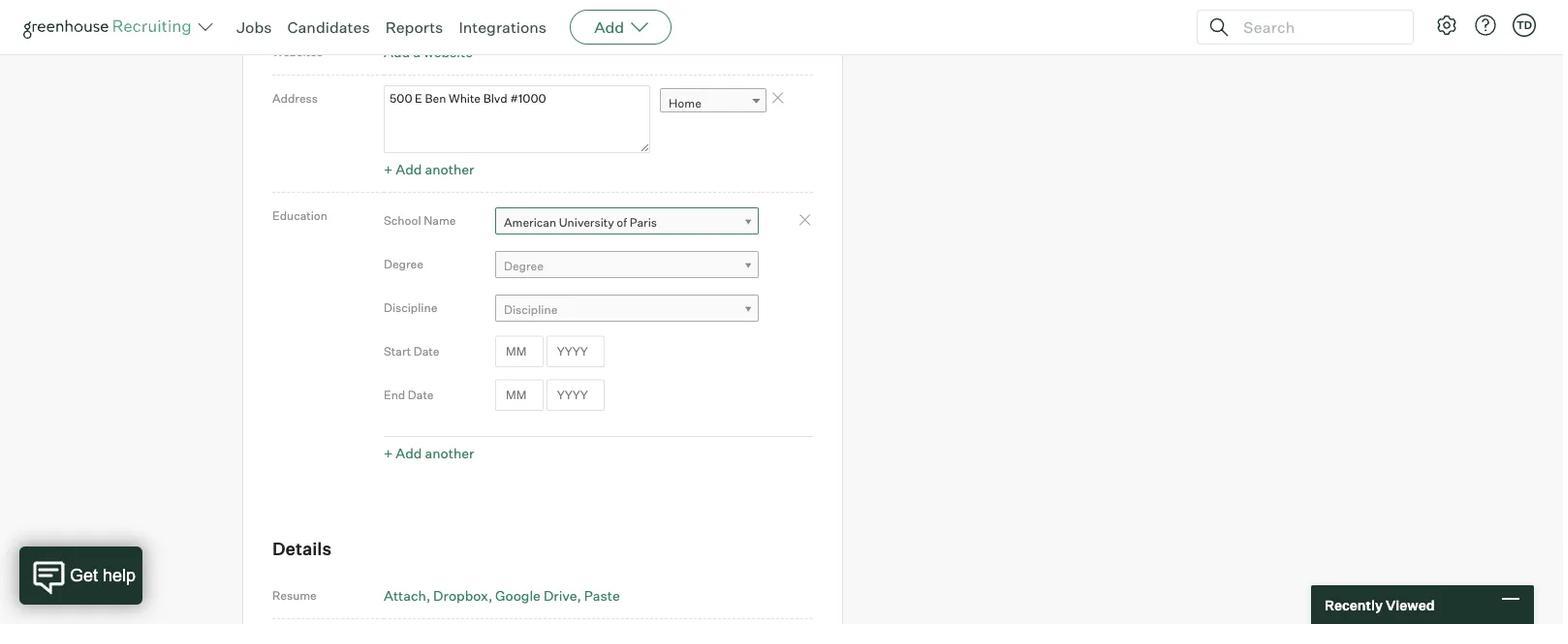 Task type: describe. For each thing, give the bounding box(es) containing it.
integrations
[[459, 17, 547, 37]]

add inside 'popup button'
[[594, 17, 624, 37]]

Search text field
[[1239, 13, 1396, 41]]

viewed
[[1386, 596, 1435, 613]]

details
[[272, 538, 332, 559]]

education
[[272, 208, 328, 223]]

address
[[272, 91, 318, 106]]

greenhouse recruiting image
[[23, 16, 198, 39]]

drive
[[544, 587, 577, 604]]

recently
[[1325, 596, 1383, 613]]

university
[[559, 215, 614, 229]]

reports link
[[385, 17, 443, 37]]

date for start date
[[414, 344, 440, 359]]

degree link
[[495, 251, 759, 279]]

configure image
[[1436, 14, 1459, 37]]

education element
[[384, 199, 813, 466]]

attach
[[384, 587, 426, 604]]

integrations link
[[459, 17, 547, 37]]

yyyy text field for start date
[[547, 336, 605, 367]]

resume
[[272, 588, 317, 603]]

attach dropbox google drive paste
[[384, 587, 620, 604]]

+ add another for address
[[384, 161, 474, 177]]

discipline inside 'link'
[[504, 302, 558, 317]]

american
[[504, 215, 557, 229]]

jobs
[[237, 17, 272, 37]]

home
[[669, 95, 702, 110]]

td button
[[1513, 14, 1536, 37]]

end date
[[384, 388, 434, 402]]

1 horizontal spatial degree
[[504, 259, 544, 273]]

of
[[617, 215, 627, 229]]

end
[[384, 388, 405, 402]]

candidates link
[[287, 17, 370, 37]]

mm text field for end date
[[495, 379, 544, 411]]

american university of paris
[[504, 215, 657, 229]]

add inside education element
[[396, 445, 422, 462]]



Task type: vqa. For each thing, say whether or not it's contained in the screenshot.
'47%'
no



Task type: locate. For each thing, give the bounding box(es) containing it.
date
[[414, 344, 440, 359], [408, 388, 434, 402]]

1 vertical spatial yyyy text field
[[547, 379, 605, 411]]

another
[[425, 161, 474, 177], [425, 445, 474, 462]]

google
[[495, 587, 541, 604]]

1 vertical spatial another
[[425, 445, 474, 462]]

discipline up the start date
[[384, 301, 438, 315]]

date right end
[[408, 388, 434, 402]]

td
[[1517, 18, 1533, 32]]

paris
[[630, 215, 657, 229]]

2 another from the top
[[425, 445, 474, 462]]

add
[[594, 17, 624, 37], [384, 43, 410, 60], [396, 161, 422, 177], [396, 445, 422, 462]]

1 vertical spatial mm text field
[[495, 379, 544, 411]]

+ add another for education
[[384, 445, 474, 462]]

start
[[384, 344, 411, 359]]

website
[[424, 43, 473, 60]]

another down 'end date'
[[425, 445, 474, 462]]

+ add another link
[[384, 161, 474, 177], [384, 445, 474, 462]]

+ add another link inside education element
[[384, 445, 474, 462]]

MM text field
[[495, 336, 544, 367], [495, 379, 544, 411]]

candidates
[[287, 17, 370, 37]]

+
[[384, 161, 393, 177], [384, 445, 393, 462]]

1 + add another from the top
[[384, 161, 474, 177]]

0 vertical spatial + add another
[[384, 161, 474, 177]]

2 mm text field from the top
[[495, 379, 544, 411]]

another for address
[[425, 161, 474, 177]]

1 vertical spatial + add another
[[384, 445, 474, 462]]

add button
[[570, 10, 672, 45]]

0 vertical spatial mm text field
[[495, 336, 544, 367]]

date for end date
[[408, 388, 434, 402]]

degree
[[384, 257, 424, 272], [504, 259, 544, 273]]

0 horizontal spatial discipline
[[384, 301, 438, 315]]

another for education
[[425, 445, 474, 462]]

google drive link
[[495, 587, 581, 604]]

1 mm text field from the top
[[495, 336, 544, 367]]

2 yyyy text field from the top
[[547, 379, 605, 411]]

reports
[[385, 17, 443, 37]]

discipline
[[384, 301, 438, 315], [504, 302, 558, 317]]

+ add another link up school name
[[384, 161, 474, 177]]

+ up school
[[384, 161, 393, 177]]

1 yyyy text field from the top
[[547, 336, 605, 367]]

td button
[[1509, 10, 1540, 41]]

+ add another link for address
[[384, 161, 474, 177]]

add a website
[[384, 43, 473, 60]]

0 vertical spatial another
[[425, 161, 474, 177]]

2 + add another from the top
[[384, 445, 474, 462]]

recently viewed
[[1325, 596, 1435, 613]]

paste
[[584, 587, 620, 604]]

american university of paris link
[[495, 208, 759, 236]]

yyyy text field for end date
[[547, 379, 605, 411]]

discipline down american
[[504, 302, 558, 317]]

mm text field for start date
[[495, 336, 544, 367]]

1 + add another link from the top
[[384, 161, 474, 177]]

1 vertical spatial + add another link
[[384, 445, 474, 462]]

1 horizontal spatial discipline
[[504, 302, 558, 317]]

add a website link
[[384, 43, 473, 60]]

0 vertical spatial + add another link
[[384, 161, 474, 177]]

0 vertical spatial +
[[384, 161, 393, 177]]

websites
[[272, 45, 323, 59]]

name
[[424, 213, 456, 228]]

school
[[384, 213, 421, 228]]

a
[[413, 43, 421, 60]]

+ add another inside education element
[[384, 445, 474, 462]]

home link
[[660, 88, 767, 116]]

0 horizontal spatial degree
[[384, 257, 424, 272]]

start date
[[384, 344, 440, 359]]

dropbox
[[433, 587, 488, 604]]

2 + from the top
[[384, 445, 393, 462]]

1 vertical spatial +
[[384, 445, 393, 462]]

1 vertical spatial date
[[408, 388, 434, 402]]

+ for education
[[384, 445, 393, 462]]

2 + add another link from the top
[[384, 445, 474, 462]]

+ add another
[[384, 161, 474, 177], [384, 445, 474, 462]]

+ inside education element
[[384, 445, 393, 462]]

degree down american
[[504, 259, 544, 273]]

+ down end
[[384, 445, 393, 462]]

degree down school
[[384, 257, 424, 272]]

attach link
[[384, 587, 431, 604]]

another inside education element
[[425, 445, 474, 462]]

dropbox link
[[433, 587, 493, 604]]

None text field
[[384, 85, 650, 153]]

0 vertical spatial date
[[414, 344, 440, 359]]

0 vertical spatial yyyy text field
[[547, 336, 605, 367]]

date right start
[[414, 344, 440, 359]]

+ add another link down 'end date'
[[384, 445, 474, 462]]

+ add another up school name
[[384, 161, 474, 177]]

school name
[[384, 213, 456, 228]]

+ add another link for education
[[384, 445, 474, 462]]

+ add another down 'end date'
[[384, 445, 474, 462]]

1 + from the top
[[384, 161, 393, 177]]

another up the name at top left
[[425, 161, 474, 177]]

+ for address
[[384, 161, 393, 177]]

1 another from the top
[[425, 161, 474, 177]]

discipline link
[[495, 295, 759, 323]]

YYYY text field
[[547, 336, 605, 367], [547, 379, 605, 411]]

jobs link
[[237, 17, 272, 37]]

paste link
[[584, 587, 620, 604]]



